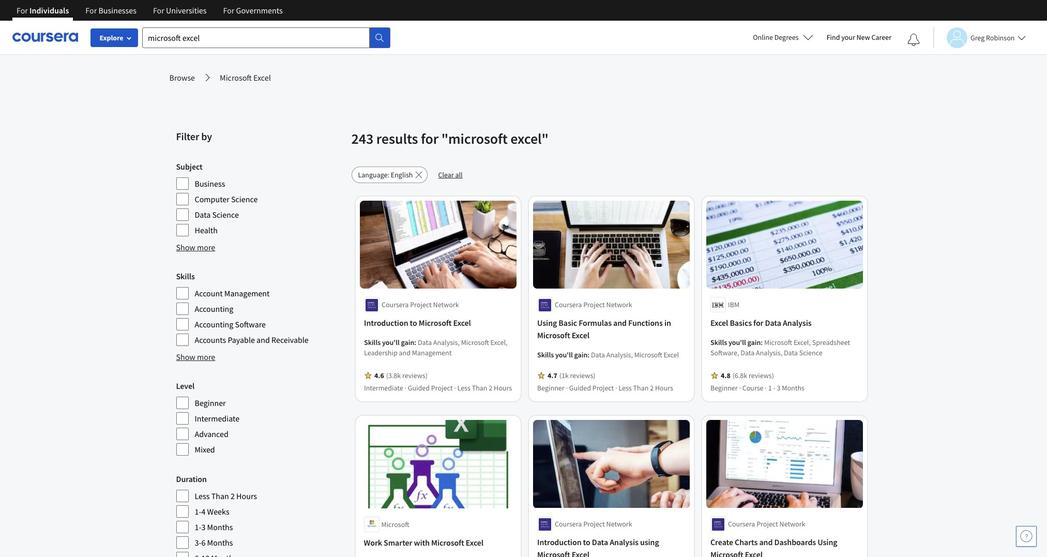 Task type: vqa. For each thing, say whether or not it's contained in the screenshot.
Skills inside the group
yes



Task type: describe. For each thing, give the bounding box(es) containing it.
4.6
[[374, 371, 384, 380]]

course
[[742, 384, 764, 393]]

reviews) for for
[[749, 371, 774, 380]]

ibm
[[728, 300, 739, 310]]

science for computer science
[[231, 194, 258, 204]]

weeks
[[207, 506, 229, 517]]

data inside subject group
[[195, 209, 211, 220]]

create
[[710, 537, 733, 548]]

analysis, for skills you'll gain : data analysis, microsoft excel
[[606, 350, 633, 360]]

1- for 4
[[195, 506, 201, 517]]

project for introduction to data analysis using microsoft excel
[[583, 520, 605, 529]]

network for excel
[[433, 300, 459, 310]]

introduction to microsoft excel
[[364, 318, 471, 328]]

microsoft inside the data analysis, microsoft excel, leadership and management
[[461, 338, 489, 347]]

management inside the skills group
[[224, 288, 270, 298]]

beginner · guided project · less than 2 hours
[[537, 384, 673, 393]]

you'll for excel
[[729, 338, 746, 347]]

businesses
[[98, 5, 137, 16]]

data down using basic formulas and functions in microsoft excel at right bottom
[[591, 350, 605, 360]]

project for introduction to microsoft excel
[[410, 300, 432, 310]]

accounting software
[[195, 319, 266, 329]]

work smarter with microsoft excel
[[364, 537, 484, 548]]

introduction to data analysis using microsoft excel
[[537, 537, 659, 557]]

intermediate for intermediate
[[195, 413, 240, 424]]

1 · from the left
[[405, 384, 406, 393]]

microsoft inside using basic formulas and functions in microsoft excel
[[537, 330, 570, 341]]

2 for using basic formulas and functions in microsoft excel
[[650, 384, 654, 393]]

beginner for beginner
[[195, 398, 226, 408]]

universities
[[166, 5, 207, 16]]

microsoft inside create charts and dashboards using microsoft excel
[[710, 550, 743, 557]]

english
[[391, 170, 413, 179]]

less inside duration "group"
[[195, 491, 210, 501]]

gain for basics
[[747, 338, 761, 347]]

spreadsheet
[[812, 338, 850, 347]]

computer
[[195, 194, 230, 204]]

hours inside duration "group"
[[236, 491, 257, 501]]

coursera project network for and
[[728, 520, 805, 529]]

guided for microsoft
[[408, 384, 430, 393]]

introduction to data analysis using microsoft excel link
[[537, 536, 686, 557]]

network for and
[[606, 300, 632, 310]]

account management
[[195, 288, 270, 298]]

beginner for beginner · course · 1 - 3 months
[[710, 384, 738, 393]]

accounts
[[195, 335, 226, 345]]

browse link
[[169, 71, 195, 84]]

smarter
[[384, 537, 412, 548]]

clear
[[438, 170, 454, 179]]

microsoft inside microsoft excel, spreadsheet software, data analysis, data science
[[764, 338, 792, 347]]

governments
[[236, 5, 283, 16]]

3-6 months
[[195, 537, 233, 548]]

for for "microsoft
[[421, 129, 439, 148]]

level group
[[176, 380, 345, 456]]

business
[[195, 178, 225, 189]]

project for using basic formulas and functions in microsoft excel
[[583, 300, 605, 310]]

3-
[[195, 537, 201, 548]]

skills up leadership on the bottom
[[364, 338, 381, 347]]

coursera for formulas
[[555, 300, 582, 310]]

filter
[[176, 130, 199, 143]]

show for accounts payable and receivable
[[176, 352, 195, 362]]

for for businesses
[[86, 5, 97, 16]]

intermediate for intermediate · guided project · less than 2 hours
[[364, 384, 403, 393]]

(3.8k
[[386, 371, 401, 380]]

for governments
[[223, 5, 283, 16]]

"microsoft
[[442, 129, 508, 148]]

more for health
[[197, 242, 215, 252]]

less than 2 hours
[[195, 491, 257, 501]]

introduction for introduction to microsoft excel
[[364, 318, 408, 328]]

greg
[[971, 33, 985, 42]]

using inside using basic formulas and functions in microsoft excel
[[537, 318, 557, 328]]

create charts and dashboards using microsoft excel
[[710, 537, 837, 557]]

analysis, for microsoft excel, spreadsheet software, data analysis, data science
[[756, 348, 782, 358]]

online degrees button
[[745, 26, 822, 49]]

show more for accounts payable and receivable
[[176, 352, 215, 362]]

show for health
[[176, 242, 195, 252]]

by
[[201, 130, 212, 143]]

subject
[[176, 161, 203, 172]]

beginner · course · 1 - 3 months
[[710, 384, 805, 393]]

1 horizontal spatial you'll
[[555, 350, 573, 360]]

accounts payable and receivable
[[195, 335, 309, 345]]

explore button
[[91, 28, 138, 47]]

charts
[[735, 537, 758, 548]]

4 · from the left
[[615, 384, 617, 393]]

advanced
[[195, 429, 229, 439]]

coursera for data
[[555, 520, 582, 529]]

greg robinson
[[971, 33, 1015, 42]]

analysis inside introduction to data analysis using microsoft excel
[[610, 537, 638, 548]]

1-4 weeks
[[195, 506, 229, 517]]

excel, inside microsoft excel, spreadsheet software, data analysis, data science
[[794, 338, 811, 347]]

work
[[364, 537, 382, 548]]

payable
[[228, 335, 255, 345]]

explore
[[100, 33, 123, 42]]

find your new career
[[827, 33, 892, 42]]

to for microsoft
[[410, 318, 417, 328]]

receivable
[[272, 335, 309, 345]]

intermediate · guided project · less than 2 hours
[[364, 384, 512, 393]]

project down the data analysis, microsoft excel, leadership and management
[[431, 384, 453, 393]]

less for and
[[619, 384, 632, 393]]

basics
[[730, 318, 752, 328]]

accounting for accounting software
[[195, 319, 234, 329]]

for for universities
[[153, 5, 164, 16]]

data analysis, microsoft excel, leadership and management
[[364, 338, 507, 358]]

filter by
[[176, 130, 212, 143]]

excel basics for data analysis
[[710, 318, 812, 328]]

formulas
[[579, 318, 612, 328]]

-
[[773, 384, 775, 393]]

excel, inside the data analysis, microsoft excel, leadership and management
[[490, 338, 507, 347]]

find
[[827, 33, 840, 42]]

clear all
[[438, 170, 463, 179]]

4.8
[[721, 371, 730, 380]]

than inside duration "group"
[[211, 491, 229, 501]]

for for governments
[[223, 5, 235, 16]]

more for accounts payable and receivable
[[197, 352, 215, 362]]

1-3 months
[[195, 522, 233, 532]]

duration group
[[176, 473, 345, 557]]

243 results for "microsoft excel"
[[351, 129, 549, 148]]

months for 1-3 months
[[207, 522, 233, 532]]

duration
[[176, 474, 207, 484]]

career
[[872, 33, 892, 42]]

gain for to
[[401, 338, 414, 347]]

show more button for accounts payable and receivable
[[176, 351, 215, 363]]

data science
[[195, 209, 239, 220]]

4.8 (6.8k reviews)
[[721, 371, 774, 380]]

results
[[376, 129, 418, 148]]

language:
[[358, 170, 390, 179]]

reviews) for microsoft
[[402, 371, 427, 380]]

2 inside duration "group"
[[231, 491, 235, 501]]



Task type: locate. For each thing, give the bounding box(es) containing it.
for left individuals on the left of the page
[[17, 5, 28, 16]]

0 vertical spatial months
[[782, 384, 805, 393]]

functions
[[628, 318, 663, 328]]

reviews)
[[402, 371, 427, 380], [570, 371, 595, 380], [749, 371, 774, 380]]

6
[[201, 537, 206, 548]]

· down the 4.6 (3.8k reviews)
[[405, 384, 406, 393]]

· down the data analysis, microsoft excel, leadership and management
[[454, 384, 456, 393]]

· left 1
[[765, 384, 767, 393]]

1 vertical spatial science
[[212, 209, 239, 220]]

project down "skills you'll gain : data analysis, microsoft excel"
[[592, 384, 614, 393]]

1 horizontal spatial management
[[412, 348, 452, 358]]

coursera up charts
[[728, 520, 755, 529]]

online
[[753, 33, 773, 42]]

1 horizontal spatial for
[[753, 318, 763, 328]]

1 1- from the top
[[195, 506, 201, 517]]

for right 'basics'
[[753, 318, 763, 328]]

accounting up "accounts"
[[195, 319, 234, 329]]

management down introduction to microsoft excel link
[[412, 348, 452, 358]]

show more down "accounts"
[[176, 352, 215, 362]]

you'll up (1k
[[555, 350, 573, 360]]

new
[[857, 33, 870, 42]]

management inside the data analysis, microsoft excel, leadership and management
[[412, 348, 452, 358]]

show more
[[176, 242, 215, 252], [176, 352, 215, 362]]

online degrees
[[753, 33, 799, 42]]

2 show more button from the top
[[176, 351, 215, 363]]

using inside create charts and dashboards using microsoft excel
[[818, 537, 837, 548]]

microsoft
[[220, 72, 252, 83], [419, 318, 452, 328], [537, 330, 570, 341], [461, 338, 489, 347], [764, 338, 792, 347], [634, 350, 662, 360], [381, 520, 409, 529], [431, 537, 464, 548], [537, 550, 570, 557], [710, 550, 743, 557]]

skills you'll gain : data analysis, microsoft excel
[[537, 350, 679, 360]]

show down health
[[176, 242, 195, 252]]

0 vertical spatial show more button
[[176, 241, 215, 253]]

science up the data science
[[231, 194, 258, 204]]

data up 4.8 (6.8k reviews)
[[741, 348, 755, 358]]

show more button down "accounts"
[[176, 351, 215, 363]]

and up the 4.6 (3.8k reviews)
[[399, 348, 410, 358]]

4.7 (1k reviews)
[[548, 371, 595, 380]]

1 vertical spatial 1-
[[195, 522, 201, 532]]

0 horizontal spatial analysis,
[[433, 338, 460, 347]]

to for data
[[583, 537, 590, 548]]

skills up 4.7
[[537, 350, 554, 360]]

1 vertical spatial more
[[197, 352, 215, 362]]

for
[[421, 129, 439, 148], [753, 318, 763, 328]]

1 accounting from the top
[[195, 304, 234, 314]]

analysis, inside microsoft excel, spreadsheet software, data analysis, data science
[[756, 348, 782, 358]]

skills you'll gain : up leadership on the bottom
[[364, 338, 418, 347]]

data inside introduction to data analysis using microsoft excel
[[592, 537, 608, 548]]

None search field
[[142, 27, 391, 48]]

1 reviews) from the left
[[402, 371, 427, 380]]

coursera for and
[[728, 520, 755, 529]]

project up introduction to data analysis using microsoft excel
[[583, 520, 605, 529]]

0 horizontal spatial 2
[[231, 491, 235, 501]]

months down weeks
[[207, 522, 233, 532]]

2 horizontal spatial :
[[761, 338, 763, 347]]

data up health
[[195, 209, 211, 220]]

browse
[[169, 72, 195, 83]]

for left governments
[[223, 5, 235, 16]]

individuals
[[30, 5, 69, 16]]

analysis, inside the data analysis, microsoft excel, leadership and management
[[433, 338, 460, 347]]

: down introduction to microsoft excel
[[414, 338, 416, 347]]

5 · from the left
[[739, 384, 741, 393]]

1 horizontal spatial hours
[[494, 384, 512, 393]]

dashboards
[[774, 537, 816, 548]]

and inside the data analysis, microsoft excel, leadership and management
[[399, 348, 410, 358]]

gain down the excel basics for data analysis at right
[[747, 338, 761, 347]]

excel inside introduction to data analysis using microsoft excel
[[572, 550, 589, 557]]

project up create charts and dashboards using microsoft excel
[[757, 520, 778, 529]]

0 horizontal spatial excel,
[[490, 338, 507, 347]]

robinson
[[986, 33, 1015, 42]]

excel inside using basic formulas and functions in microsoft excel
[[572, 330, 589, 341]]

0 horizontal spatial management
[[224, 288, 270, 298]]

hours for introduction to microsoft excel
[[494, 384, 512, 393]]

1 vertical spatial intermediate
[[195, 413, 240, 424]]

show more down health
[[176, 242, 215, 252]]

excel basics for data analysis link
[[710, 317, 859, 329]]

software
[[235, 319, 266, 329]]

science inside microsoft excel, spreadsheet software, data analysis, data science
[[799, 348, 823, 358]]

0 horizontal spatial than
[[211, 491, 229, 501]]

0 horizontal spatial to
[[410, 318, 417, 328]]

project up introduction to microsoft excel
[[410, 300, 432, 310]]

0 horizontal spatial for
[[421, 129, 439, 148]]

find your new career link
[[822, 31, 897, 44]]

degrees
[[775, 33, 799, 42]]

beginner down 4.7
[[537, 384, 564, 393]]

0 horizontal spatial :
[[414, 338, 416, 347]]

1 horizontal spatial guided
[[569, 384, 591, 393]]

coursera project network
[[381, 300, 459, 310], [555, 300, 632, 310], [555, 520, 632, 529], [728, 520, 805, 529]]

data inside the data analysis, microsoft excel, leadership and management
[[418, 338, 432, 347]]

1 horizontal spatial skills you'll gain :
[[710, 338, 764, 347]]

1 excel, from the left
[[490, 338, 507, 347]]

1 horizontal spatial introduction
[[537, 537, 581, 548]]

for inside excel basics for data analysis link
[[753, 318, 763, 328]]

months right -
[[782, 384, 805, 393]]

for right results
[[421, 129, 439, 148]]

excel inside create charts and dashboards using microsoft excel
[[745, 550, 763, 557]]

1 vertical spatial show more button
[[176, 351, 215, 363]]

0 vertical spatial 1-
[[195, 506, 201, 517]]

1 vertical spatial management
[[412, 348, 452, 358]]

for businesses
[[86, 5, 137, 16]]

0 horizontal spatial guided
[[408, 384, 430, 393]]

to inside introduction to data analysis using microsoft excel
[[583, 537, 590, 548]]

data
[[195, 209, 211, 220], [765, 318, 781, 328], [418, 338, 432, 347], [741, 348, 755, 358], [784, 348, 798, 358], [591, 350, 605, 360], [592, 537, 608, 548]]

0 horizontal spatial introduction
[[364, 318, 408, 328]]

computer science
[[195, 194, 258, 204]]

coursera
[[381, 300, 409, 310], [555, 300, 582, 310], [555, 520, 582, 529], [728, 520, 755, 529]]

skills you'll gain :
[[364, 338, 418, 347], [710, 338, 764, 347]]

1 vertical spatial 3
[[201, 522, 206, 532]]

0 vertical spatial 3
[[777, 384, 781, 393]]

for individuals
[[17, 5, 69, 16]]

2 vertical spatial science
[[799, 348, 823, 358]]

analysis,
[[433, 338, 460, 347], [756, 348, 782, 358], [606, 350, 633, 360]]

intermediate inside 'level' group
[[195, 413, 240, 424]]

0 vertical spatial science
[[231, 194, 258, 204]]

less down the data analysis, microsoft excel, leadership and management
[[457, 384, 470, 393]]

accounting for accounting
[[195, 304, 234, 314]]

coursera up introduction to microsoft excel
[[381, 300, 409, 310]]

more down "accounts"
[[197, 352, 215, 362]]

0 horizontal spatial you'll
[[382, 338, 399, 347]]

project for create charts and dashboards using microsoft excel
[[757, 520, 778, 529]]

reviews) right (1k
[[570, 371, 595, 380]]

4
[[201, 506, 206, 517]]

network up using basic formulas and functions in microsoft excel link
[[606, 300, 632, 310]]

beginner inside 'level' group
[[195, 398, 226, 408]]

gain up 4.7 (1k reviews)
[[574, 350, 588, 360]]

1 horizontal spatial excel,
[[794, 338, 811, 347]]

you'll
[[382, 338, 399, 347], [729, 338, 746, 347], [555, 350, 573, 360]]

0 horizontal spatial 3
[[201, 522, 206, 532]]

language: english
[[358, 170, 413, 179]]

skills inside group
[[176, 271, 195, 281]]

microsoft excel
[[220, 72, 271, 83]]

0 vertical spatial to
[[410, 318, 417, 328]]

1- left weeks
[[195, 506, 201, 517]]

0 vertical spatial using
[[537, 318, 557, 328]]

0 vertical spatial intermediate
[[364, 384, 403, 393]]

reviews) right (3.8k
[[402, 371, 427, 380]]

excel"
[[511, 129, 549, 148]]

skills you'll gain : for introduction
[[364, 338, 418, 347]]

beginner up advanced
[[195, 398, 226, 408]]

than for introduction to microsoft excel
[[472, 384, 487, 393]]

2 horizontal spatial beginner
[[710, 384, 738, 393]]

1 guided from the left
[[408, 384, 430, 393]]

2 horizontal spatial reviews)
[[749, 371, 774, 380]]

skills up account
[[176, 271, 195, 281]]

: for microsoft
[[414, 338, 416, 347]]

3 · from the left
[[566, 384, 568, 393]]

coursera project network up formulas
[[555, 300, 632, 310]]

intermediate up advanced
[[195, 413, 240, 424]]

reviews) up beginner · course · 1 - 3 months
[[749, 371, 774, 380]]

than for using basic formulas and functions in microsoft excel
[[633, 384, 649, 393]]

introduction inside introduction to data analysis using microsoft excel
[[537, 537, 581, 548]]

coursera project network for data
[[555, 520, 632, 529]]

1 vertical spatial show
[[176, 352, 195, 362]]

1 horizontal spatial less
[[457, 384, 470, 393]]

0 horizontal spatial analysis
[[610, 537, 638, 548]]

2 more from the top
[[197, 352, 215, 362]]

introduction for introduction to data analysis using microsoft excel
[[537, 537, 581, 548]]

less down "skills you'll gain : data analysis, microsoft excel"
[[619, 384, 632, 393]]

(6.8k
[[733, 371, 747, 380]]

1 horizontal spatial intermediate
[[364, 384, 403, 393]]

3 inside duration "group"
[[201, 522, 206, 532]]

network
[[433, 300, 459, 310], [606, 300, 632, 310], [606, 520, 632, 529], [780, 520, 805, 529]]

using right dashboards
[[818, 537, 837, 548]]

1 horizontal spatial analysis
[[783, 318, 812, 328]]

reviews) for formulas
[[570, 371, 595, 380]]

and
[[613, 318, 627, 328], [257, 335, 270, 345], [399, 348, 410, 358], [759, 537, 773, 548]]

coursera project network up introduction to data analysis using microsoft excel
[[555, 520, 632, 529]]

intermediate down 4.6
[[364, 384, 403, 393]]

show notifications image
[[908, 34, 920, 46]]

1 show from the top
[[176, 242, 195, 252]]

introduction
[[364, 318, 408, 328], [537, 537, 581, 548]]

2 horizontal spatial 2
[[650, 384, 654, 393]]

management up software
[[224, 288, 270, 298]]

mixed
[[195, 444, 215, 455]]

3 right -
[[777, 384, 781, 393]]

data up microsoft excel, spreadsheet software, data analysis, data science
[[765, 318, 781, 328]]

: up 4.7 (1k reviews)
[[588, 350, 590, 360]]

science down spreadsheet
[[799, 348, 823, 358]]

excel,
[[490, 338, 507, 347], [794, 338, 811, 347]]

0 horizontal spatial reviews)
[[402, 371, 427, 380]]

and down software
[[257, 335, 270, 345]]

skills up software,
[[710, 338, 727, 347]]

months right "6"
[[207, 537, 233, 548]]

4 for from the left
[[223, 5, 235, 16]]

1 vertical spatial introduction
[[537, 537, 581, 548]]

using
[[640, 537, 659, 548]]

beginner down 4.8
[[710, 384, 738, 393]]

1 horizontal spatial 2
[[489, 384, 492, 393]]

and inside the skills group
[[257, 335, 270, 345]]

1 vertical spatial analysis
[[610, 537, 638, 548]]

data down introduction to microsoft excel
[[418, 338, 432, 347]]

you'll up software,
[[729, 338, 746, 347]]

create charts and dashboards using microsoft excel link
[[710, 536, 859, 557]]

1 for from the left
[[17, 5, 28, 16]]

using
[[537, 318, 557, 328], [818, 537, 837, 548]]

0 horizontal spatial intermediate
[[195, 413, 240, 424]]

work smarter with microsoft excel link
[[364, 536, 512, 549]]

1 horizontal spatial 3
[[777, 384, 781, 393]]

months for 3-6 months
[[207, 537, 233, 548]]

microsoft excel, spreadsheet software, data analysis, data science
[[710, 338, 850, 358]]

using left basic
[[537, 318, 557, 328]]

2 · from the left
[[454, 384, 456, 393]]

and inside using basic formulas and functions in microsoft excel
[[613, 318, 627, 328]]

basic
[[559, 318, 577, 328]]

show more for health
[[176, 242, 215, 252]]

What do you want to learn? text field
[[142, 27, 370, 48]]

intermediate
[[364, 384, 403, 393], [195, 413, 240, 424]]

1 vertical spatial to
[[583, 537, 590, 548]]

for for individuals
[[17, 5, 28, 16]]

2 accounting from the top
[[195, 319, 234, 329]]

data down excel basics for data analysis link on the right of page
[[784, 348, 798, 358]]

more down health
[[197, 242, 215, 252]]

1 vertical spatial accounting
[[195, 319, 234, 329]]

0 horizontal spatial using
[[537, 318, 557, 328]]

2 for from the left
[[86, 5, 97, 16]]

subject group
[[176, 160, 345, 237]]

3 for from the left
[[153, 5, 164, 16]]

and right charts
[[759, 537, 773, 548]]

network for analysis
[[606, 520, 632, 529]]

accounting
[[195, 304, 234, 314], [195, 319, 234, 329]]

2 vertical spatial months
[[207, 537, 233, 548]]

analysis
[[783, 318, 812, 328], [610, 537, 638, 548]]

science down computer science
[[212, 209, 239, 220]]

greg robinson button
[[934, 27, 1026, 48]]

1 horizontal spatial using
[[818, 537, 837, 548]]

skills you'll gain : for excel
[[710, 338, 764, 347]]

1- up the 3-
[[195, 522, 201, 532]]

1 vertical spatial months
[[207, 522, 233, 532]]

less for excel
[[457, 384, 470, 393]]

beginner for beginner · guided project · less than 2 hours
[[537, 384, 564, 393]]

4.7
[[548, 371, 557, 380]]

0 horizontal spatial gain
[[401, 338, 414, 347]]

1 horizontal spatial reviews)
[[570, 371, 595, 380]]

accounting down account
[[195, 304, 234, 314]]

2 guided from the left
[[569, 384, 591, 393]]

0 vertical spatial analysis
[[783, 318, 812, 328]]

3
[[777, 384, 781, 393], [201, 522, 206, 532]]

:
[[414, 338, 416, 347], [761, 338, 763, 347], [588, 350, 590, 360]]

coursera image
[[12, 29, 78, 46]]

coursera project network for formulas
[[555, 300, 632, 310]]

1 vertical spatial show more
[[176, 352, 215, 362]]

243
[[351, 129, 374, 148]]

coursera for microsoft
[[381, 300, 409, 310]]

guided for formulas
[[569, 384, 591, 393]]

you'll for introduction
[[382, 338, 399, 347]]

1 more from the top
[[197, 242, 215, 252]]

hours for using basic formulas and functions in microsoft excel
[[655, 384, 673, 393]]

(1k
[[559, 371, 569, 380]]

2 horizontal spatial than
[[633, 384, 649, 393]]

3 down the 4
[[201, 522, 206, 532]]

analysis up microsoft excel, spreadsheet software, data analysis, data science
[[783, 318, 812, 328]]

0 horizontal spatial beginner
[[195, 398, 226, 408]]

language: english button
[[351, 167, 428, 183]]

than
[[472, 384, 487, 393], [633, 384, 649, 393], [211, 491, 229, 501]]

in
[[664, 318, 671, 328]]

gain
[[401, 338, 414, 347], [747, 338, 761, 347], [574, 350, 588, 360]]

1 vertical spatial for
[[753, 318, 763, 328]]

6 · from the left
[[765, 384, 767, 393]]

gain down introduction to microsoft excel
[[401, 338, 414, 347]]

you'll up leadership on the bottom
[[382, 338, 399, 347]]

analysis, down the excel basics for data analysis at right
[[756, 348, 782, 358]]

analysis left using in the bottom right of the page
[[610, 537, 638, 548]]

skills you'll gain : up software,
[[710, 338, 764, 347]]

1- for 3
[[195, 522, 201, 532]]

skills group
[[176, 270, 345, 347]]

network up 'introduction to data analysis using microsoft excel' link
[[606, 520, 632, 529]]

management
[[224, 288, 270, 298], [412, 348, 452, 358]]

1 horizontal spatial analysis,
[[606, 350, 633, 360]]

for for data
[[753, 318, 763, 328]]

1 horizontal spatial than
[[472, 384, 487, 393]]

analysis, down using basic formulas and functions in microsoft excel link
[[606, 350, 633, 360]]

coursera up introduction to data analysis using microsoft excel
[[555, 520, 582, 529]]

network for dashboards
[[780, 520, 805, 529]]

2 horizontal spatial hours
[[655, 384, 673, 393]]

2
[[489, 384, 492, 393], [650, 384, 654, 393], [231, 491, 235, 501]]

0 vertical spatial management
[[224, 288, 270, 298]]

: down the excel basics for data analysis at right
[[761, 338, 763, 347]]

guided down 4.7 (1k reviews)
[[569, 384, 591, 393]]

microsoft inside introduction to data analysis using microsoft excel
[[537, 550, 570, 557]]

0 horizontal spatial less
[[195, 491, 210, 501]]

1 vertical spatial using
[[818, 537, 837, 548]]

0 horizontal spatial hours
[[236, 491, 257, 501]]

1 show more button from the top
[[176, 241, 215, 253]]

coursera project network for microsoft
[[381, 300, 459, 310]]

2 show more from the top
[[176, 352, 215, 362]]

your
[[842, 33, 855, 42]]

less up the 4
[[195, 491, 210, 501]]

show more button for health
[[176, 241, 215, 253]]

· down (1k
[[566, 384, 568, 393]]

1 horizontal spatial beginner
[[537, 384, 564, 393]]

0 horizontal spatial skills you'll gain :
[[364, 338, 418, 347]]

: for for
[[761, 338, 763, 347]]

2 skills you'll gain : from the left
[[710, 338, 764, 347]]

level
[[176, 381, 195, 391]]

2 reviews) from the left
[[570, 371, 595, 380]]

0 vertical spatial for
[[421, 129, 439, 148]]

introduction to microsoft excel link
[[364, 317, 512, 329]]

guided down the 4.6 (3.8k reviews)
[[408, 384, 430, 393]]

0 vertical spatial show
[[176, 242, 195, 252]]

0 vertical spatial introduction
[[364, 318, 408, 328]]

2 for introduction to microsoft excel
[[489, 384, 492, 393]]

for left businesses
[[86, 5, 97, 16]]

2 horizontal spatial you'll
[[729, 338, 746, 347]]

1 show more from the top
[[176, 242, 215, 252]]

1 horizontal spatial gain
[[574, 350, 588, 360]]

coursera project network up introduction to microsoft excel
[[381, 300, 459, 310]]

2 horizontal spatial less
[[619, 384, 632, 393]]

network up introduction to microsoft excel link
[[433, 300, 459, 310]]

0 vertical spatial show more
[[176, 242, 215, 252]]

data left using in the bottom right of the page
[[592, 537, 608, 548]]

1 skills you'll gain : from the left
[[364, 338, 418, 347]]

help center image
[[1021, 530, 1033, 543]]

0 vertical spatial accounting
[[195, 304, 234, 314]]

and inside create charts and dashboards using microsoft excel
[[759, 537, 773, 548]]

for universities
[[153, 5, 207, 16]]

months
[[782, 384, 805, 393], [207, 522, 233, 532], [207, 537, 233, 548]]

· down "skills you'll gain : data analysis, microsoft excel"
[[615, 384, 617, 393]]

account
[[195, 288, 223, 298]]

all
[[455, 170, 463, 179]]

1 horizontal spatial :
[[588, 350, 590, 360]]

using basic formulas and functions in microsoft excel
[[537, 318, 671, 341]]

for left "universities"
[[153, 5, 164, 16]]

2 1- from the top
[[195, 522, 201, 532]]

show more button down health
[[176, 241, 215, 253]]

coursera up basic
[[555, 300, 582, 310]]

with
[[414, 537, 430, 548]]

banner navigation
[[8, 0, 291, 21]]

2 show from the top
[[176, 352, 195, 362]]

1 horizontal spatial to
[[583, 537, 590, 548]]

analysis, down introduction to microsoft excel link
[[433, 338, 460, 347]]

0 vertical spatial more
[[197, 242, 215, 252]]

show up level
[[176, 352, 195, 362]]

using basic formulas and functions in microsoft excel link
[[537, 317, 686, 342]]

2 horizontal spatial analysis,
[[756, 348, 782, 358]]

network up dashboards
[[780, 520, 805, 529]]

1-
[[195, 506, 201, 517], [195, 522, 201, 532]]

project up formulas
[[583, 300, 605, 310]]

and right formulas
[[613, 318, 627, 328]]

science for data science
[[212, 209, 239, 220]]

3 reviews) from the left
[[749, 371, 774, 380]]

2 horizontal spatial gain
[[747, 338, 761, 347]]

coursera project network up create charts and dashboards using microsoft excel
[[728, 520, 805, 529]]

2 excel, from the left
[[794, 338, 811, 347]]

· down the (6.8k
[[739, 384, 741, 393]]



